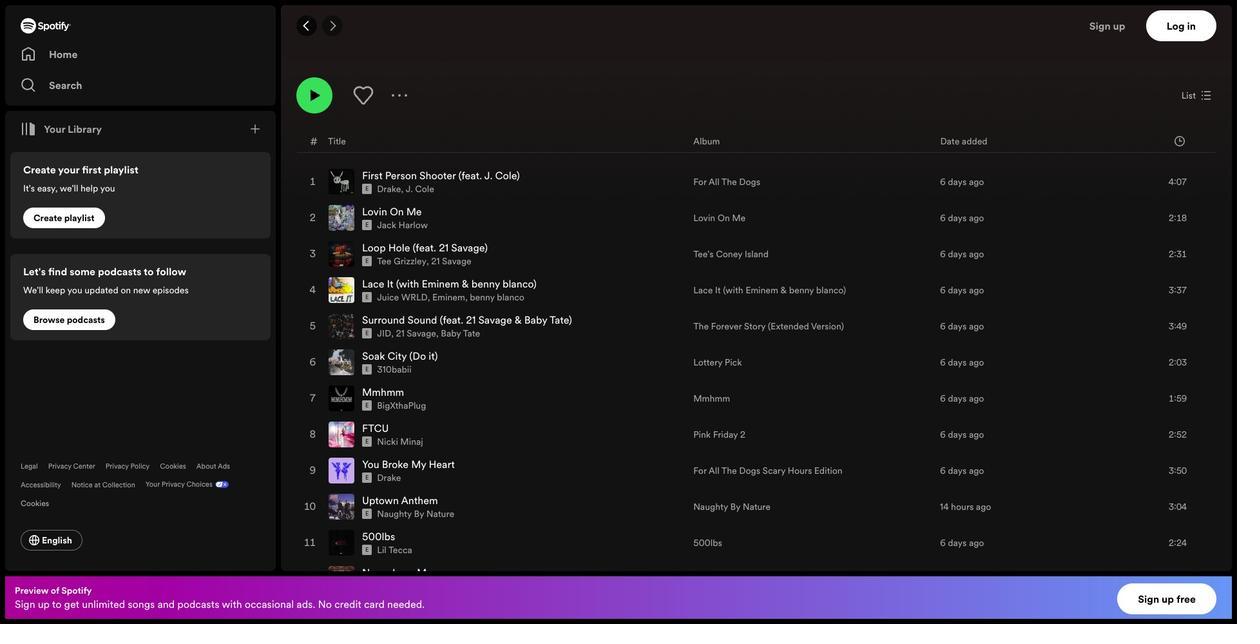 Task type: describe. For each thing, give the bounding box(es) containing it.
hours
[[952, 500, 974, 513]]

surround
[[362, 313, 405, 327]]

and inside preview of spotify sign up to get unlimited songs and podcasts with occasional ads. no credit card needed.
[[158, 597, 175, 611]]

duration image
[[1175, 136, 1186, 146]]

go back image
[[302, 21, 312, 31]]

cookies for rightmost cookies "link"
[[160, 462, 186, 471]]

lace for lace it (with eminem & benny blanco) e
[[362, 277, 385, 291]]

blanco) for lace it (with eminem & benny blanco) e
[[503, 277, 537, 291]]

you for first
[[100, 182, 115, 195]]

juice wrld , eminem , benny blanco
[[377, 291, 525, 304]]

the forever story (extended version) link
[[694, 320, 844, 333]]

on for lovin on me
[[718, 212, 730, 224]]

home link
[[21, 41, 260, 67]]

soak
[[362, 349, 385, 363]]

lace for lace it (with eminem & benny blanco)
[[694, 284, 713, 297]]

the for you broke my heart
[[722, 464, 737, 477]]

ago for 500lbs
[[970, 537, 985, 549]]

episodes
[[153, 284, 189, 297]]

310babii link
[[377, 363, 412, 376]]

up inside preview of spotify sign up to get unlimited songs and podcasts with occasional ads. no credit card needed.
[[38, 597, 50, 611]]

juice wrld link
[[377, 291, 428, 304]]

lovin for lovin on me
[[694, 212, 716, 224]]

6 for mmhmm
[[941, 392, 946, 405]]

ago for first person shooter (feat. j. cole)
[[970, 175, 985, 188]]

(feat. for savage
[[440, 313, 464, 327]]

your for your privacy choices
[[146, 480, 160, 489]]

preview
[[15, 584, 49, 597]]

create your first playlist it's easy, we'll help you
[[23, 162, 138, 195]]

drake for drake
[[377, 471, 401, 484]]

tee grizzley link
[[377, 255, 427, 268]]

naughty inside the uptown anthem cell
[[377, 508, 412, 520]]

ago for ftcu
[[970, 428, 985, 441]]

lil
[[377, 544, 387, 557]]

date
[[941, 135, 960, 147]]

about ads
[[197, 462, 230, 471]]

0 vertical spatial harlow
[[395, 13, 424, 26]]

me for never lose me
[[417, 566, 433, 580]]

notice
[[71, 480, 93, 490]]

your library button
[[15, 116, 107, 142]]

1 vertical spatial podcasts
[[67, 313, 105, 326]]

bigxthaplug link
[[377, 399, 426, 412]]

tee's coney island
[[694, 248, 769, 261]]

3:49
[[1170, 320, 1188, 333]]

rapcaviar grid
[[282, 129, 1232, 624]]

cookies for bottommost cookies "link"
[[21, 498, 49, 509]]

0 horizontal spatial lace it (with eminem & benny blanco) link
[[362, 277, 537, 291]]

savage for (feat.
[[479, 313, 512, 327]]

no
[[318, 597, 332, 611]]

sign for sign up free
[[1139, 592, 1160, 606]]

scary
[[763, 464, 786, 477]]

easy,
[[37, 182, 58, 195]]

never lose me link
[[362, 566, 433, 580]]

naughty by nature inside the uptown anthem cell
[[377, 508, 455, 520]]

4 cell from the left
[[1128, 562, 1206, 597]]

needed.
[[388, 597, 425, 611]]

new
[[133, 284, 150, 297]]

e inside lovin on me e
[[366, 221, 369, 229]]

ftcu e
[[362, 421, 389, 446]]

ago for loop hole (feat. 21 savage)
[[970, 248, 985, 261]]

0 horizontal spatial j.
[[406, 183, 413, 195]]

1 horizontal spatial cookies link
[[160, 462, 186, 471]]

0 horizontal spatial naughty by nature link
[[377, 508, 455, 520]]

e inside loop hole (feat. 21 savage) e
[[366, 257, 369, 265]]

ago for lovin on me
[[970, 212, 985, 224]]

unlimited
[[82, 597, 125, 611]]

0 vertical spatial juice
[[444, 13, 466, 26]]

ago for lace it (with eminem & benny blanco)
[[970, 284, 985, 297]]

savage for ,
[[442, 255, 472, 268]]

e inside 500lbs e
[[366, 546, 369, 554]]

card
[[364, 597, 385, 611]]

podcasts inside preview of spotify sign up to get unlimited songs and podcasts with occasional ads. no credit card needed.
[[177, 597, 220, 611]]

6 days ago for 500lbs
[[941, 537, 985, 549]]

surround sound (feat. 21 savage & baby tate) cell
[[329, 309, 684, 344]]

21 right jid link
[[396, 327, 405, 340]]

& for lace it (with eminem & benny blanco)
[[781, 284, 787, 297]]

explicit element for soak city (do it)
[[362, 364, 372, 375]]

ago for you broke my heart
[[970, 464, 985, 477]]

days for loop hole (feat. 21 savage)
[[949, 248, 967, 261]]

21 savage link for hole
[[431, 255, 472, 268]]

6 for first person shooter (feat. j. cole)
[[941, 175, 946, 188]]

friday
[[714, 428, 738, 441]]

legal link
[[21, 462, 38, 471]]

21 savage link for sound
[[396, 327, 436, 340]]

4:07
[[1170, 175, 1188, 188]]

help
[[81, 182, 98, 195]]

6 days ago for mmhmm
[[941, 392, 985, 405]]

privacy center link
[[48, 462, 95, 471]]

to inside preview of spotify sign up to get unlimited songs and podcasts with occasional ads. no credit card needed.
[[52, 597, 62, 611]]

lottery pick
[[694, 356, 742, 369]]

legal
[[21, 462, 38, 471]]

your for your library
[[44, 122, 65, 136]]

lottery
[[694, 356, 723, 369]]

updated
[[85, 284, 118, 297]]

album
[[694, 135, 721, 147]]

coney
[[716, 248, 743, 261]]

spotify inside preview of spotify sign up to get unlimited songs and podcasts with occasional ads. no credit card needed.
[[61, 584, 92, 597]]

first person shooter (feat. j. cole) link
[[362, 168, 520, 183]]

0 horizontal spatial savage
[[407, 327, 436, 340]]

home
[[49, 47, 78, 61]]

all for you broke my heart
[[709, 464, 720, 477]]

island
[[745, 248, 769, 261]]

sign inside preview of spotify sign up to get unlimited songs and podcasts with occasional ads. no credit card needed.
[[15, 597, 35, 611]]

21 for sound
[[466, 313, 476, 327]]

duration element
[[1175, 136, 1186, 146]]

0 vertical spatial jack
[[374, 13, 393, 26]]

1 horizontal spatial lovin on me link
[[694, 212, 746, 224]]

1:59
[[1170, 392, 1188, 405]]

lil tecca
[[377, 544, 413, 557]]

preview of spotify sign up to get unlimited songs and podcasts with occasional ads. no credit card needed.
[[15, 584, 425, 611]]

2:24
[[1170, 537, 1188, 549]]

first person shooter (feat. j. cole) e
[[362, 168, 520, 193]]

# row
[[297, 130, 1217, 153]]

the for first person shooter (feat. j. cole)
[[722, 175, 737, 188]]

6 for loop hole (feat. 21 savage)
[[941, 248, 946, 261]]

2:52
[[1170, 428, 1188, 441]]

spotify image inside main element
[[21, 18, 71, 34]]

blanco
[[497, 291, 525, 304]]

tee grizzley , 21 savage
[[377, 255, 472, 268]]

benny for lace it (with eminem & benny blanco)
[[790, 284, 814, 297]]

6 days ago for ftcu
[[941, 428, 985, 441]]

me for lovin on me
[[733, 212, 746, 224]]

14 hours ago
[[941, 500, 992, 513]]

main element
[[5, 5, 276, 571]]

drake link inside you broke my heart cell
[[377, 471, 401, 484]]

for all the dogs scary hours edition
[[694, 464, 843, 477]]

21 for hole
[[439, 241, 449, 255]]

california consumer privacy act (ccpa) opt-out icon image
[[213, 476, 229, 495]]

1 cell from the left
[[308, 562, 319, 597]]

6 for soak city (do it)
[[941, 356, 946, 369]]

playlist inside create your first playlist it's easy, we'll help you
[[104, 162, 138, 177]]

2 cell from the left
[[694, 562, 930, 597]]

0 horizontal spatial lovin on me link
[[362, 205, 422, 219]]

let's
[[23, 264, 46, 279]]

nature for rightmost naughty by nature link
[[743, 500, 771, 513]]

(with for lace it (with eminem & benny blanco)
[[724, 284, 744, 297]]

6 days ago for lace it (with eminem & benny blanco)
[[941, 284, 985, 297]]

explicit element for mmhmm
[[362, 401, 372, 411]]

soak city (do it) e
[[362, 349, 438, 373]]

ago for uptown anthem
[[977, 500, 992, 513]]

credit
[[335, 597, 362, 611]]

days for 500lbs
[[949, 537, 967, 549]]

6 for surround sound (feat. 21 savage & baby tate)
[[941, 320, 946, 333]]

explicit element for first person shooter (feat. j. cole)
[[362, 184, 372, 194]]

lace it (with eminem & benny blanco)
[[694, 284, 847, 297]]

1 horizontal spatial naughty by nature
[[694, 500, 771, 513]]

you
[[362, 457, 380, 471]]

benny blanco link
[[470, 291, 525, 304]]

sign up free
[[1139, 592, 1197, 606]]

log in
[[1167, 19, 1197, 33]]

privacy for privacy center
[[48, 462, 71, 471]]

blanco) for lace it (with eminem & benny blanco)
[[817, 284, 847, 297]]

me for lovin on me e
[[407, 205, 422, 219]]

it)
[[429, 349, 438, 363]]

create for playlist
[[34, 211, 62, 224]]

you for some
[[67, 284, 82, 297]]

benny for lace it (with eminem & benny blanco) e
[[472, 277, 500, 291]]

eminem for lace it (with eminem & benny blanco) e
[[422, 277, 459, 291]]

spotify link
[[315, 32, 345, 45]]

tee
[[377, 255, 392, 268]]

browse
[[34, 313, 65, 326]]

explicit element for surround sound (feat. 21 savage & baby tate)
[[362, 328, 372, 339]]

e inside mmhmm e
[[366, 402, 369, 410]]

e inside ftcu e
[[366, 438, 369, 446]]

your privacy choices button
[[146, 476, 213, 493]]

broke
[[382, 457, 409, 471]]

6 for ftcu
[[941, 428, 946, 441]]

nicki minaj
[[377, 435, 423, 448]]

e inside you broke my heart e
[[366, 474, 369, 482]]

library
[[68, 122, 102, 136]]

1 horizontal spatial and
[[427, 13, 442, 26]]

shooter
[[420, 168, 456, 183]]

1 horizontal spatial by
[[731, 500, 741, 513]]

music
[[297, 13, 321, 26]]

explicit element for lovin on me
[[362, 220, 372, 230]]

pick
[[725, 356, 742, 369]]

loop hole (feat. 21 savage) e
[[362, 241, 488, 265]]

days for first person shooter (feat. j. cole)
[[949, 175, 967, 188]]

4:07 cell
[[1128, 165, 1206, 199]]

lovin on me
[[694, 212, 746, 224]]

1 vertical spatial the
[[694, 320, 709, 333]]

drake , j. cole
[[377, 183, 435, 195]]

your
[[58, 162, 80, 177]]



Task type: vqa. For each thing, say whether or not it's contained in the screenshot.


Task type: locate. For each thing, give the bounding box(es) containing it.
21 inside surround sound (feat. 21 savage & baby tate) e
[[466, 313, 476, 327]]

drake inside you broke my heart cell
[[377, 471, 401, 484]]

lace down tee
[[362, 277, 385, 291]]

create inside create your first playlist it's easy, we'll help you
[[23, 162, 56, 177]]

blanco) up version)
[[817, 284, 847, 297]]

10 6 days ago from the top
[[941, 537, 985, 549]]

500lbs for 500lbs
[[694, 537, 723, 549]]

you inside let's find some podcasts to follow we'll keep you updated on new episodes
[[67, 284, 82, 297]]

5 e from the top
[[366, 330, 369, 337]]

0 horizontal spatial mmhmm
[[362, 385, 404, 399]]

for for you broke my heart
[[694, 464, 707, 477]]

0 horizontal spatial you
[[67, 284, 82, 297]]

0 vertical spatial 21 savage link
[[431, 255, 472, 268]]

lovin on me cell
[[329, 201, 684, 235]]

6 for 500lbs
[[941, 537, 946, 549]]

nature down heart
[[427, 508, 455, 520]]

14
[[941, 500, 949, 513]]

mmhmm for mmhmm e
[[362, 385, 404, 399]]

your down policy
[[146, 480, 160, 489]]

0 vertical spatial for
[[694, 175, 707, 188]]

you right help
[[100, 182, 115, 195]]

nicki
[[377, 435, 398, 448]]

3 6 days ago from the top
[[941, 248, 985, 261]]

3 days from the top
[[949, 248, 967, 261]]

1 horizontal spatial playlist
[[104, 162, 138, 177]]

for down pink
[[694, 464, 707, 477]]

2 horizontal spatial &
[[781, 284, 787, 297]]

sign
[[1090, 19, 1111, 33], [1139, 592, 1160, 606], [15, 597, 35, 611]]

benny up 'surround sound (feat. 21 savage & baby tate)' link
[[470, 291, 495, 304]]

soak city (do it) cell
[[329, 345, 684, 380]]

0 vertical spatial all
[[709, 175, 720, 188]]

spotify right of
[[61, 584, 92, 597]]

0 horizontal spatial naughty
[[377, 508, 412, 520]]

loop hole (feat. 21 savage) cell
[[329, 237, 684, 272]]

(feat. down juice wrld , eminem , benny blanco
[[440, 313, 464, 327]]

heart
[[429, 457, 455, 471]]

create inside button
[[34, 211, 62, 224]]

1 horizontal spatial naughty by nature link
[[694, 500, 771, 513]]

harlow right 'drake,'
[[395, 13, 424, 26]]

sign inside button
[[1090, 19, 1111, 33]]

up left free
[[1162, 592, 1175, 606]]

0 horizontal spatial to
[[52, 597, 62, 611]]

(with inside lace it (with eminem & benny blanco) e
[[396, 277, 419, 291]]

2 vertical spatial the
[[722, 464, 737, 477]]

explicit element inside 'loop hole (feat. 21 savage)' cell
[[362, 256, 372, 266]]

1 6 days ago from the top
[[941, 175, 985, 188]]

2 horizontal spatial up
[[1162, 592, 1175, 606]]

0 horizontal spatial lovin
[[362, 205, 387, 219]]

create playlist button
[[23, 208, 105, 228]]

1 drake link from the top
[[377, 183, 401, 195]]

ftcu link
[[362, 421, 389, 435]]

9 e from the top
[[366, 474, 369, 482]]

for for first person shooter (feat. j. cole)
[[694, 175, 707, 188]]

4 6 from the top
[[941, 284, 946, 297]]

explicit element for 500lbs
[[362, 545, 372, 555]]

0 vertical spatial and
[[427, 13, 442, 26]]

1 horizontal spatial naughty
[[694, 500, 729, 513]]

21 savage link up (do
[[396, 327, 436, 340]]

500lbs cell
[[329, 526, 684, 560]]

& inside surround sound (feat. 21 savage & baby tate) e
[[515, 313, 522, 327]]

4 explicit element from the top
[[362, 292, 372, 303]]

explicit element down loop
[[362, 256, 372, 266]]

days for mmhmm
[[949, 392, 967, 405]]

1 horizontal spatial on
[[718, 212, 730, 224]]

1 vertical spatial jack
[[377, 219, 397, 232]]

uptown anthem cell
[[329, 489, 684, 524]]

savage inside surround sound (feat. 21 savage & baby tate) e
[[479, 313, 512, 327]]

lovin up loop
[[362, 205, 387, 219]]

eminem for lace it (with eminem & benny blanco)
[[746, 284, 779, 297]]

to left get
[[52, 597, 62, 611]]

jid
[[377, 327, 392, 340]]

browse podcasts link
[[23, 309, 115, 330]]

log in button
[[1147, 10, 1217, 41]]

me inside lovin on me e
[[407, 205, 422, 219]]

21 right grizzley
[[431, 255, 440, 268]]

ftcu cell
[[329, 417, 684, 452]]

ago for mmhmm
[[970, 392, 985, 405]]

uptown
[[362, 493, 399, 508]]

10 explicit element from the top
[[362, 509, 372, 519]]

0 horizontal spatial &
[[462, 277, 469, 291]]

privacy up "collection"
[[106, 462, 129, 471]]

11 explicit element from the top
[[362, 545, 372, 555]]

explicit element up the surround
[[362, 292, 372, 303]]

jack up the hole
[[377, 219, 397, 232]]

spotify image
[[21, 18, 71, 34], [297, 31, 312, 47]]

lovin on me e
[[362, 205, 422, 229]]

e down ftcu link
[[366, 438, 369, 446]]

1 vertical spatial spotify
[[61, 584, 92, 597]]

mmhmm
[[362, 385, 404, 399], [694, 392, 731, 405]]

up inside 'button'
[[1162, 592, 1175, 606]]

e left jid
[[366, 330, 369, 337]]

0 horizontal spatial (with
[[396, 277, 419, 291]]

create down easy,
[[34, 211, 62, 224]]

my
[[411, 457, 426, 471]]

music from drake, jack harlow and juice wrld.
[[297, 13, 496, 26]]

6 for lovin on me
[[941, 212, 946, 224]]

6 days ago for lovin on me
[[941, 212, 985, 224]]

the down friday
[[722, 464, 737, 477]]

6 days ago for loop hole (feat. 21 savage)
[[941, 248, 985, 261]]

blanco) down 'loop hole (feat. 21 savage)' cell
[[503, 277, 537, 291]]

ago for soak city (do it)
[[970, 356, 985, 369]]

search
[[49, 78, 82, 92]]

nature inside the uptown anthem cell
[[427, 508, 455, 520]]

1 vertical spatial all
[[709, 464, 720, 477]]

0 vertical spatial your
[[44, 122, 65, 136]]

1 6 from the top
[[941, 175, 946, 188]]

1 horizontal spatial you
[[100, 182, 115, 195]]

cookies inside "link"
[[21, 498, 49, 509]]

6 days ago for soak city (do it)
[[941, 356, 985, 369]]

playlist inside button
[[64, 211, 95, 224]]

& left benny blanco 'link'
[[462, 277, 469, 291]]

(with down tee's coney island
[[724, 284, 744, 297]]

log
[[1167, 19, 1185, 33]]

0 horizontal spatial lace
[[362, 277, 385, 291]]

1 horizontal spatial to
[[144, 264, 154, 279]]

by inside the uptown anthem cell
[[414, 508, 424, 520]]

explicit element inside you broke my heart cell
[[362, 473, 372, 483]]

9 days from the top
[[949, 464, 967, 477]]

0 horizontal spatial mmhmm link
[[362, 385, 404, 399]]

1 horizontal spatial privacy
[[106, 462, 129, 471]]

you inside create your first playlist it's easy, we'll help you
[[100, 182, 115, 195]]

savage down benny blanco 'link'
[[479, 313, 512, 327]]

and left wrld.
[[427, 13, 442, 26]]

spotify image down go back 'image'
[[297, 31, 312, 47]]

podcasts down updated
[[67, 313, 105, 326]]

1 horizontal spatial j.
[[485, 168, 493, 183]]

lace inside lace it (with eminem & benny blanco) e
[[362, 277, 385, 291]]

dogs left scary
[[740, 464, 761, 477]]

1 vertical spatial your
[[146, 480, 160, 489]]

eminem up 'surround sound (feat. 21 savage & baby tate)' link
[[433, 291, 465, 304]]

tate)
[[550, 313, 572, 327]]

0 horizontal spatial your
[[44, 122, 65, 136]]

1 horizontal spatial 500lbs link
[[694, 537, 723, 549]]

days for lace it (with eminem & benny blanco)
[[949, 284, 967, 297]]

e up ftcu
[[366, 402, 369, 410]]

9 6 days ago from the top
[[941, 464, 985, 477]]

1 horizontal spatial cookies
[[160, 462, 186, 471]]

mmhmm for mmhmm
[[694, 392, 731, 405]]

spotify down the go forward icon
[[315, 32, 345, 45]]

lovin for lovin on me e
[[362, 205, 387, 219]]

it down tee
[[387, 277, 394, 291]]

your inside button
[[146, 480, 160, 489]]

you broke my heart e
[[362, 457, 455, 482]]

(do
[[410, 349, 426, 363]]

0 vertical spatial playlist
[[104, 162, 138, 177]]

benny up (extended
[[790, 284, 814, 297]]

lovin on me link down for all the dogs link at the right top of page
[[694, 212, 746, 224]]

accessibility
[[21, 480, 61, 490]]

loop
[[362, 241, 386, 255]]

0 vertical spatial spotify
[[315, 32, 345, 45]]

mmhmm e
[[362, 385, 404, 410]]

you right keep
[[67, 284, 82, 297]]

e down soak on the left
[[366, 366, 369, 373]]

keep
[[46, 284, 65, 297]]

2 for from the top
[[694, 464, 707, 477]]

# column header
[[310, 130, 318, 152]]

surround sound (feat. 21 savage & baby tate) e
[[362, 313, 572, 337]]

you broke my heart cell
[[329, 453, 684, 488]]

0 horizontal spatial cookies
[[21, 498, 49, 509]]

benny inside lace it (with eminem & benny blanco) e
[[472, 277, 500, 291]]

with
[[222, 597, 242, 611]]

1 vertical spatial and
[[158, 597, 175, 611]]

6 6 days ago from the top
[[941, 356, 985, 369]]

create up easy,
[[23, 162, 56, 177]]

policy
[[131, 462, 150, 471]]

the left forever
[[694, 320, 709, 333]]

up for sign up
[[1114, 19, 1126, 33]]

naughty by nature link up 'tecca'
[[377, 508, 455, 520]]

0 vertical spatial create
[[23, 162, 56, 177]]

5 explicit element from the top
[[362, 328, 372, 339]]

date added
[[941, 135, 988, 147]]

for all the dogs scary hours edition link
[[694, 464, 843, 477]]

me right lose at bottom
[[417, 566, 433, 580]]

2 vertical spatial podcasts
[[177, 597, 220, 611]]

songs
[[128, 597, 155, 611]]

for all the dogs link
[[694, 175, 761, 188]]

0 horizontal spatial baby
[[441, 327, 461, 340]]

explicit element inside surround sound (feat. 21 savage & baby tate) cell
[[362, 328, 372, 339]]

5 6 days ago from the top
[[941, 320, 985, 333]]

days for ftcu
[[949, 428, 967, 441]]

1 horizontal spatial lovin
[[694, 212, 716, 224]]

j. left cole
[[406, 183, 413, 195]]

6 days ago for surround sound (feat. 21 savage & baby tate)
[[941, 320, 985, 333]]

lace it (with eminem & benny blanco) cell
[[329, 273, 684, 308]]

1 vertical spatial cookies
[[21, 498, 49, 509]]

jack inside lovin on me cell
[[377, 219, 397, 232]]

privacy inside button
[[162, 480, 185, 489]]

baby tate link
[[441, 327, 481, 340]]

it inside lace it (with eminem & benny blanco) e
[[387, 277, 394, 291]]

version)
[[812, 320, 844, 333]]

up inside button
[[1114, 19, 1126, 33]]

explicit element for loop hole (feat. 21 savage)
[[362, 256, 372, 266]]

2 drake link from the top
[[377, 471, 401, 484]]

2 6 days ago from the top
[[941, 212, 985, 224]]

1 vertical spatial harlow
[[399, 219, 428, 232]]

4 6 days ago from the top
[[941, 284, 985, 297]]

1 vertical spatial cookies link
[[21, 495, 59, 509]]

explicit element inside lovin on me cell
[[362, 220, 372, 230]]

by
[[731, 500, 741, 513], [414, 508, 424, 520]]

eminem
[[422, 277, 459, 291], [746, 284, 779, 297], [433, 291, 465, 304]]

drake up lovin on me e
[[377, 183, 401, 195]]

explicit element for ftcu
[[362, 437, 372, 447]]

e up loop
[[366, 221, 369, 229]]

4 e from the top
[[366, 293, 369, 301]]

baby inside surround sound (feat. 21 savage & baby tate) e
[[525, 313, 548, 327]]

explicit element left jid
[[362, 328, 372, 339]]

jack harlow
[[377, 219, 428, 232]]

0 horizontal spatial spotify
[[61, 584, 92, 597]]

lovin inside lovin on me e
[[362, 205, 387, 219]]

1 e from the top
[[366, 185, 369, 193]]

8 6 days ago from the top
[[941, 428, 985, 441]]

10 6 from the top
[[941, 537, 946, 549]]

to
[[144, 264, 154, 279], [52, 597, 62, 611]]

2 horizontal spatial sign
[[1139, 592, 1160, 606]]

6 explicit element from the top
[[362, 364, 372, 375]]

up for sign up free
[[1162, 592, 1175, 606]]

4 days from the top
[[949, 284, 967, 297]]

explicit element inside first person shooter (feat. j. cole) cell
[[362, 184, 372, 194]]

0 horizontal spatial spotify image
[[21, 18, 71, 34]]

0 vertical spatial podcasts
[[98, 264, 142, 279]]

3:37
[[1170, 284, 1188, 297]]

7 days from the top
[[949, 392, 967, 405]]

0 horizontal spatial 500lbs
[[362, 529, 395, 544]]

(with down grizzley
[[396, 277, 419, 291]]

5 6 from the top
[[941, 320, 946, 333]]

0 horizontal spatial 500lbs link
[[362, 529, 395, 544]]

create for your
[[23, 162, 56, 177]]

1 vertical spatial for
[[694, 464, 707, 477]]

1 all from the top
[[709, 175, 720, 188]]

drake up uptown
[[377, 471, 401, 484]]

cole)
[[495, 168, 520, 183]]

1 for from the top
[[694, 175, 707, 188]]

2 vertical spatial (feat.
[[440, 313, 464, 327]]

1 horizontal spatial nature
[[743, 500, 771, 513]]

drake
[[377, 183, 401, 195], [377, 471, 401, 484]]

privacy left choices on the left of page
[[162, 480, 185, 489]]

days for soak city (do it)
[[949, 356, 967, 369]]

, inside 'loop hole (feat. 21 savage)' cell
[[427, 255, 429, 268]]

2 6 from the top
[[941, 212, 946, 224]]

dogs for first person shooter (feat. j. cole)
[[740, 175, 761, 188]]

1 vertical spatial drake
[[377, 471, 401, 484]]

0 horizontal spatial nature
[[427, 508, 455, 520]]

story
[[745, 320, 766, 333]]

mmhmm link
[[362, 385, 404, 399], [694, 392, 731, 405]]

1 drake from the top
[[377, 183, 401, 195]]

mmhmm cell
[[329, 381, 684, 416]]

& inside lace it (with eminem & benny blanco) e
[[462, 277, 469, 291]]

310babii
[[377, 363, 412, 376]]

10 days from the top
[[949, 537, 967, 549]]

drake for drake , j. cole
[[377, 183, 401, 195]]

on inside lovin on me e
[[390, 205, 404, 219]]

1 horizontal spatial savage
[[442, 255, 472, 268]]

& for lace it (with eminem & benny blanco) e
[[462, 277, 469, 291]]

List button
[[1177, 85, 1217, 106]]

1 vertical spatial 21 savage link
[[396, 327, 436, 340]]

for
[[694, 175, 707, 188], [694, 464, 707, 477]]

0 horizontal spatial up
[[38, 597, 50, 611]]

21 for grizzley
[[431, 255, 440, 268]]

& up (extended
[[781, 284, 787, 297]]

spotify
[[315, 32, 345, 45], [61, 584, 92, 597]]

naughty by nature
[[694, 500, 771, 513], [377, 508, 455, 520]]

up left "log"
[[1114, 19, 1126, 33]]

explicit element inside the uptown anthem cell
[[362, 509, 372, 519]]

3 explicit element from the top
[[362, 256, 372, 266]]

drake inside first person shooter (feat. j. cole) cell
[[377, 183, 401, 195]]

explicit element inside "500lbs" cell
[[362, 545, 372, 555]]

21 down juice wrld , eminem , benny blanco
[[466, 313, 476, 327]]

2 horizontal spatial privacy
[[162, 480, 185, 489]]

0 vertical spatial to
[[144, 264, 154, 279]]

e inside first person shooter (feat. j. cole) e
[[366, 185, 369, 193]]

j. left cole)
[[485, 168, 493, 183]]

2 e from the top
[[366, 221, 369, 229]]

0 horizontal spatial and
[[158, 597, 175, 611]]

1 horizontal spatial mmhmm link
[[694, 392, 731, 405]]

juice
[[444, 13, 466, 26], [377, 291, 399, 304]]

savage up (do
[[407, 327, 436, 340]]

and right songs
[[158, 597, 175, 611]]

forever
[[712, 320, 742, 333]]

explicit element inside soak city (do it) cell
[[362, 364, 372, 375]]

explicit element down uptown
[[362, 509, 372, 519]]

dogs for you broke my heart
[[740, 464, 761, 477]]

to up new
[[144, 264, 154, 279]]

privacy left center
[[48, 462, 71, 471]]

,
[[401, 183, 404, 195], [427, 255, 429, 268], [428, 291, 430, 304], [465, 291, 468, 304], [392, 327, 394, 340], [436, 327, 439, 340]]

up left of
[[38, 597, 50, 611]]

1 vertical spatial dogs
[[740, 464, 761, 477]]

e down uptown
[[366, 510, 369, 518]]

eminem down "island"
[[746, 284, 779, 297]]

1 horizontal spatial &
[[515, 313, 522, 327]]

explicit element
[[362, 184, 372, 194], [362, 220, 372, 230], [362, 256, 372, 266], [362, 292, 372, 303], [362, 328, 372, 339], [362, 364, 372, 375], [362, 401, 372, 411], [362, 437, 372, 447], [362, 473, 372, 483], [362, 509, 372, 519], [362, 545, 372, 555]]

uptown anthem e
[[362, 493, 438, 518]]

explicit element for lace it (with eminem & benny blanco)
[[362, 292, 372, 303]]

naughty by nature down for all the dogs scary hours edition 'link'
[[694, 500, 771, 513]]

& down the blanco
[[515, 313, 522, 327]]

6 days ago for first person shooter (feat. j. cole)
[[941, 175, 985, 188]]

days for you broke my heart
[[949, 464, 967, 477]]

7 explicit element from the top
[[362, 401, 372, 411]]

person
[[385, 168, 417, 183]]

it's
[[23, 182, 35, 195]]

it for lace it (with eminem & benny blanco)
[[716, 284, 721, 297]]

podcasts up on
[[98, 264, 142, 279]]

3 e from the top
[[366, 257, 369, 265]]

explicit element for uptown anthem
[[362, 509, 372, 519]]

your left "library" in the left top of the page
[[44, 122, 65, 136]]

first person shooter (feat. j. cole) cell
[[329, 165, 684, 199]]

privacy for privacy policy
[[106, 462, 129, 471]]

7 6 days ago from the top
[[941, 392, 985, 405]]

explicit element down ftcu link
[[362, 437, 372, 447]]

city
[[388, 349, 407, 363]]

e inside lace it (with eminem & benny blanco) e
[[366, 293, 369, 301]]

cookies link up your privacy choices button
[[160, 462, 186, 471]]

mmhmm inside 'cell'
[[362, 385, 404, 399]]

explicit element inside ftcu cell
[[362, 437, 372, 447]]

lovin on me link
[[362, 205, 422, 219], [694, 212, 746, 224]]

(feat. inside first person shooter (feat. j. cole) e
[[459, 168, 482, 183]]

it for lace it (with eminem & benny blanco) e
[[387, 277, 394, 291]]

(feat. inside surround sound (feat. 21 savage & baby tate) e
[[440, 313, 464, 327]]

21 left savage) at left
[[439, 241, 449, 255]]

create playlist
[[34, 211, 95, 224]]

days for surround sound (feat. 21 savage & baby tate)
[[949, 320, 967, 333]]

1 days from the top
[[949, 175, 967, 188]]

9 6 from the top
[[941, 464, 946, 477]]

lovin up tee's
[[694, 212, 716, 224]]

on down for all the dogs link at the right top of page
[[718, 212, 730, 224]]

(extended
[[768, 320, 810, 333]]

harlow up loop hole (feat. 21 savage) link
[[399, 219, 428, 232]]

search link
[[21, 72, 260, 98]]

explicit element down soak on the left
[[362, 364, 372, 375]]

all down pink friday 2
[[709, 464, 720, 477]]

explicit element inside lace it (with eminem & benny blanco) cell
[[362, 292, 372, 303]]

0 horizontal spatial sign
[[15, 597, 35, 611]]

top bar and user menu element
[[281, 5, 1233, 46]]

8 e from the top
[[366, 438, 369, 446]]

sign inside 'button'
[[1139, 592, 1160, 606]]

baby
[[525, 313, 548, 327], [441, 327, 461, 340]]

6 for you broke my heart
[[941, 464, 946, 477]]

cell
[[308, 562, 319, 597], [694, 562, 930, 597], [941, 562, 1118, 597], [1128, 562, 1206, 597]]

0 vertical spatial the
[[722, 175, 737, 188]]

5 days from the top
[[949, 320, 967, 333]]

j. inside first person shooter (feat. j. cole) e
[[485, 168, 493, 183]]

benny
[[472, 277, 500, 291], [790, 284, 814, 297], [470, 291, 495, 304]]

the up 'lovin on me'
[[722, 175, 737, 188]]

your inside 'button'
[[44, 122, 65, 136]]

savage up lace it (with eminem & benny blanco) e
[[442, 255, 472, 268]]

choices
[[187, 480, 213, 489]]

10 e from the top
[[366, 510, 369, 518]]

2 all from the top
[[709, 464, 720, 477]]

(feat. for savage)
[[413, 241, 437, 255]]

e inside "soak city (do it) e"
[[366, 366, 369, 373]]

8 explicit element from the top
[[362, 437, 372, 447]]

mmhmm link down 310babii link
[[362, 385, 404, 399]]

explicit element for you broke my heart
[[362, 473, 372, 483]]

spotify image up home
[[21, 18, 71, 34]]

english
[[42, 534, 72, 547]]

0 horizontal spatial playlist
[[64, 211, 95, 224]]

by right uptown
[[414, 508, 424, 520]]

naughty by nature link
[[694, 500, 771, 513], [377, 508, 455, 520]]

, inside first person shooter (feat. j. cole) cell
[[401, 183, 404, 195]]

11 e from the top
[[366, 546, 369, 554]]

1 horizontal spatial (with
[[724, 284, 744, 297]]

8 days from the top
[[949, 428, 967, 441]]

1 explicit element from the top
[[362, 184, 372, 194]]

explicit element inside mmhmm 'cell'
[[362, 401, 372, 411]]

1 dogs from the top
[[740, 175, 761, 188]]

tecca
[[389, 544, 413, 557]]

21 savage link up lace it (with eminem & benny blanco) e
[[431, 255, 472, 268]]

e down loop
[[366, 257, 369, 265]]

0 vertical spatial (feat.
[[459, 168, 482, 183]]

ftcu
[[362, 421, 389, 435]]

(feat. right the hole
[[413, 241, 437, 255]]

j. cole link
[[406, 183, 435, 195]]

1 horizontal spatial 500lbs
[[694, 537, 723, 549]]

days for lovin on me
[[949, 212, 967, 224]]

3 6 from the top
[[941, 248, 946, 261]]

cookies link down accessibility link
[[21, 495, 59, 509]]

it up forever
[[716, 284, 721, 297]]

sound
[[408, 313, 437, 327]]

21 inside loop hole (feat. 21 savage) e
[[439, 241, 449, 255]]

baby left tate)
[[525, 313, 548, 327]]

1 horizontal spatial spotify image
[[297, 31, 312, 47]]

9 explicit element from the top
[[362, 473, 372, 483]]

podcasts inside let's find some podcasts to follow we'll keep you updated on new episodes
[[98, 264, 142, 279]]

(with for lace it (with eminem & benny blanco) e
[[396, 277, 419, 291]]

500lbs inside cell
[[362, 529, 395, 544]]

0 horizontal spatial by
[[414, 508, 424, 520]]

dogs down # "row" on the top
[[740, 175, 761, 188]]

on down drake , j. cole
[[390, 205, 404, 219]]

1 horizontal spatial juice
[[444, 13, 466, 26]]

harlow inside lovin on me cell
[[399, 219, 428, 232]]

1 horizontal spatial lace
[[694, 284, 713, 297]]

2 days from the top
[[949, 212, 967, 224]]

6 e from the top
[[366, 366, 369, 373]]

explicit element down you
[[362, 473, 372, 483]]

1 horizontal spatial blanco)
[[817, 284, 847, 297]]

explicit element up loop
[[362, 220, 372, 230]]

2 dogs from the top
[[740, 464, 761, 477]]

3 cell from the left
[[941, 562, 1118, 597]]

1 vertical spatial playlist
[[64, 211, 95, 224]]

0 vertical spatial dogs
[[740, 175, 761, 188]]

days
[[949, 175, 967, 188], [949, 212, 967, 224], [949, 248, 967, 261], [949, 284, 967, 297], [949, 320, 967, 333], [949, 356, 967, 369], [949, 392, 967, 405], [949, 428, 967, 441], [949, 464, 967, 477], [949, 537, 967, 549]]

1 vertical spatial (feat.
[[413, 241, 437, 255]]

cookies down accessibility link
[[21, 498, 49, 509]]

ago for surround sound (feat. 21 savage & baby tate)
[[970, 320, 985, 333]]

7 e from the top
[[366, 402, 369, 410]]

your privacy choices
[[146, 480, 213, 489]]

on for lovin on me e
[[390, 205, 404, 219]]

naughty by nature up 'tecca'
[[377, 508, 455, 520]]

(feat. inside loop hole (feat. 21 savage) e
[[413, 241, 437, 255]]

anthem
[[401, 493, 438, 508]]

8 6 from the top
[[941, 428, 946, 441]]

drake link up uptown
[[377, 471, 401, 484]]

eminem for juice wrld , eminem , benny blanco
[[433, 291, 465, 304]]

mmhmm link down lottery
[[694, 392, 731, 405]]

never lose me
[[362, 566, 433, 580]]

0 vertical spatial drake link
[[377, 183, 401, 195]]

the
[[722, 175, 737, 188], [694, 320, 709, 333], [722, 464, 737, 477]]

ads
[[218, 462, 230, 471]]

2 explicit element from the top
[[362, 220, 372, 230]]

1 horizontal spatial lace it (with eminem & benny blanco) link
[[694, 284, 847, 297]]

nature for naughty by nature link to the left
[[427, 508, 455, 520]]

we'll
[[60, 182, 78, 195]]

1 vertical spatial to
[[52, 597, 62, 611]]

1 horizontal spatial your
[[146, 480, 160, 489]]

privacy policy
[[106, 462, 150, 471]]

benny down 'loop hole (feat. 21 savage)' cell
[[472, 277, 500, 291]]

0 horizontal spatial on
[[390, 205, 404, 219]]

6 for lace it (with eminem & benny blanco)
[[941, 284, 946, 297]]

6 6 from the top
[[941, 356, 946, 369]]

6 days ago for you broke my heart
[[941, 464, 985, 477]]

0 horizontal spatial it
[[387, 277, 394, 291]]

to inside let's find some podcasts to follow we'll keep you updated on new episodes
[[144, 264, 154, 279]]

0 horizontal spatial privacy
[[48, 462, 71, 471]]

2 drake from the top
[[377, 471, 401, 484]]

e inside surround sound (feat. 21 savage & baby tate) e
[[366, 330, 369, 337]]

0 horizontal spatial naughty by nature
[[377, 508, 455, 520]]

1 horizontal spatial spotify
[[315, 32, 345, 45]]

about
[[197, 462, 216, 471]]

0 vertical spatial cookies link
[[160, 462, 186, 471]]

nature down for all the dogs scary hours edition 'link'
[[743, 500, 771, 513]]

jid link
[[377, 327, 392, 340]]

e left lil in the bottom left of the page
[[366, 546, 369, 554]]

7 6 from the top
[[941, 392, 946, 405]]

1 horizontal spatial up
[[1114, 19, 1126, 33]]

let's find some podcasts to follow we'll keep you updated on new episodes
[[23, 264, 189, 297]]

(feat. right shooter
[[459, 168, 482, 183]]

first
[[82, 162, 101, 177]]

by down for all the dogs scary hours edition 'link'
[[731, 500, 741, 513]]

6 days from the top
[[949, 356, 967, 369]]

blanco) inside lace it (with eminem & benny blanco) e
[[503, 277, 537, 291]]

go forward image
[[328, 21, 338, 31]]

eminem inside lace it (with eminem & benny blanco) e
[[422, 277, 459, 291]]

0 horizontal spatial juice
[[377, 291, 399, 304]]

e inside uptown anthem e
[[366, 510, 369, 518]]

your
[[44, 122, 65, 136], [146, 480, 160, 489]]

juice inside lace it (with eminem & benny blanco) cell
[[377, 291, 399, 304]]

0 horizontal spatial blanco)
[[503, 277, 537, 291]]

sign up free button
[[1118, 583, 1217, 614]]

naughty by nature link down for all the dogs scary hours edition 'link'
[[694, 500, 771, 513]]

english button
[[21, 530, 82, 551]]

500lbs for 500lbs e
[[362, 529, 395, 544]]

mmhmm down 310babii link
[[362, 385, 404, 399]]

savage)
[[452, 241, 488, 255]]

all
[[709, 175, 720, 188], [709, 464, 720, 477]]



